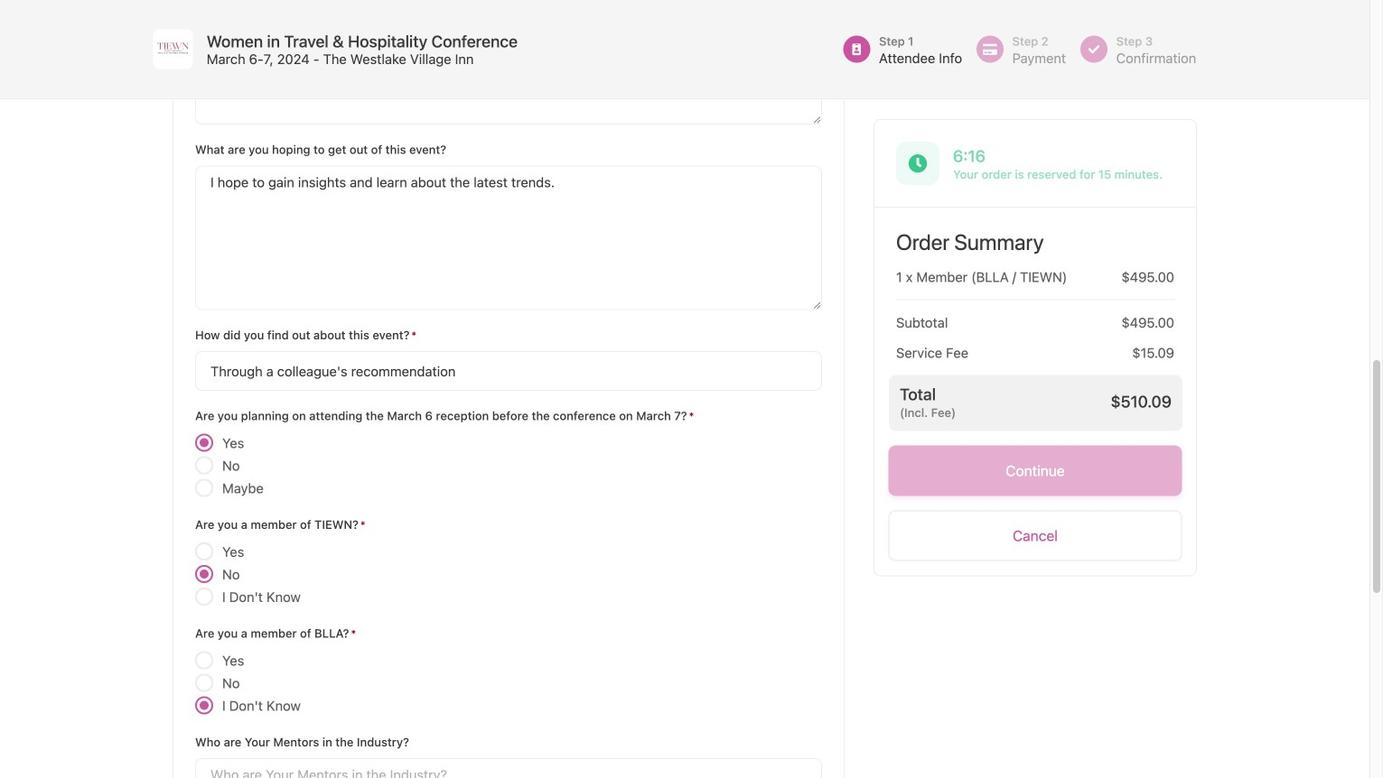 Task type: locate. For each thing, give the bounding box(es) containing it.
1 yes   radio from the top
[[195, 434, 213, 452]]

no   radio for i don't know   option
[[195, 566, 213, 584]]

yes   radio for i don't know   radio
[[195, 652, 213, 670]]

2 yes   radio from the top
[[195, 652, 213, 670]]

yes   radio up no   option
[[195, 652, 213, 670]]

3 option group from the top
[[195, 650, 822, 718]]

0 vertical spatial no   radio
[[195, 457, 213, 475]]

option group
[[195, 432, 822, 500], [195, 541, 822, 609], [195, 650, 822, 718]]

1 vertical spatial yes   radio
[[195, 652, 213, 670]]

no   radio up i don't know   option
[[195, 566, 213, 584]]

Yes   radio
[[195, 434, 213, 452], [195, 652, 213, 670]]

I Don't Know   radio
[[195, 697, 213, 715]]

0 vertical spatial option group
[[195, 432, 822, 500]]

1 no   radio from the top
[[195, 457, 213, 475]]

2 vertical spatial option group
[[195, 650, 822, 718]]

timer
[[953, 146, 1174, 166]]

0 vertical spatial yes   radio
[[195, 434, 213, 452]]

1 vertical spatial no   radio
[[195, 566, 213, 584]]

I Don't Know   radio
[[195, 588, 213, 606]]

no   radio up 'maybe' radio
[[195, 457, 213, 475]]

2 no   radio from the top
[[195, 566, 213, 584]]

No   radio
[[195, 457, 213, 475], [195, 566, 213, 584]]

yes   radio up 'maybe' radio
[[195, 434, 213, 452]]

no   radio for 'maybe' radio
[[195, 457, 213, 475]]

1 vertical spatial option group
[[195, 541, 822, 609]]

No   radio
[[195, 674, 213, 692]]

banner
[[0, 0, 1370, 99]]



Task type: vqa. For each thing, say whether or not it's contained in the screenshot.
the bottommost OPTION GROUP
yes



Task type: describe. For each thing, give the bounding box(es) containing it.
clock icon image
[[908, 154, 927, 173]]

2 option group from the top
[[195, 541, 822, 609]]

subtotal $495.00 element
[[875, 300, 1196, 331]]

yes   radio for 'maybe' radio
[[195, 434, 213, 452]]

service fee $15.09 element
[[875, 331, 1196, 361]]

Yes   radio
[[195, 543, 213, 561]]

How did you find out about this event? text field
[[195, 351, 822, 391]]

Why are you excited to attend? text field
[[195, 0, 822, 125]]

What are you hoping to get out of this event? text field
[[195, 166, 822, 310]]

1 option group from the top
[[195, 432, 822, 500]]

Maybe   radio
[[195, 479, 213, 497]]



